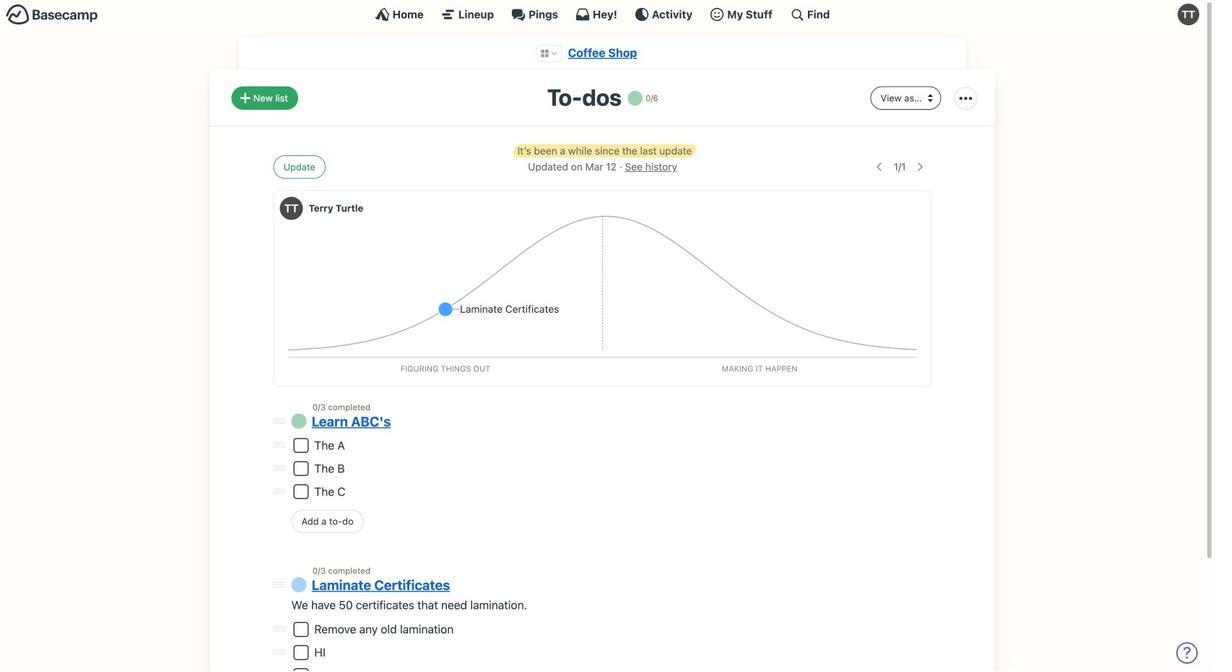 Task type: vqa. For each thing, say whether or not it's contained in the screenshot.
1st · from right
no



Task type: describe. For each thing, give the bounding box(es) containing it.
terry turtle image
[[1179, 4, 1200, 25]]

terry turtle image
[[280, 197, 303, 220]]

main element
[[0, 0, 1206, 28]]

switch accounts image
[[6, 4, 98, 26]]

keyboard shortcut: ⌘ + / image
[[790, 7, 805, 22]]

on mar 12 element
[[571, 161, 617, 173]]



